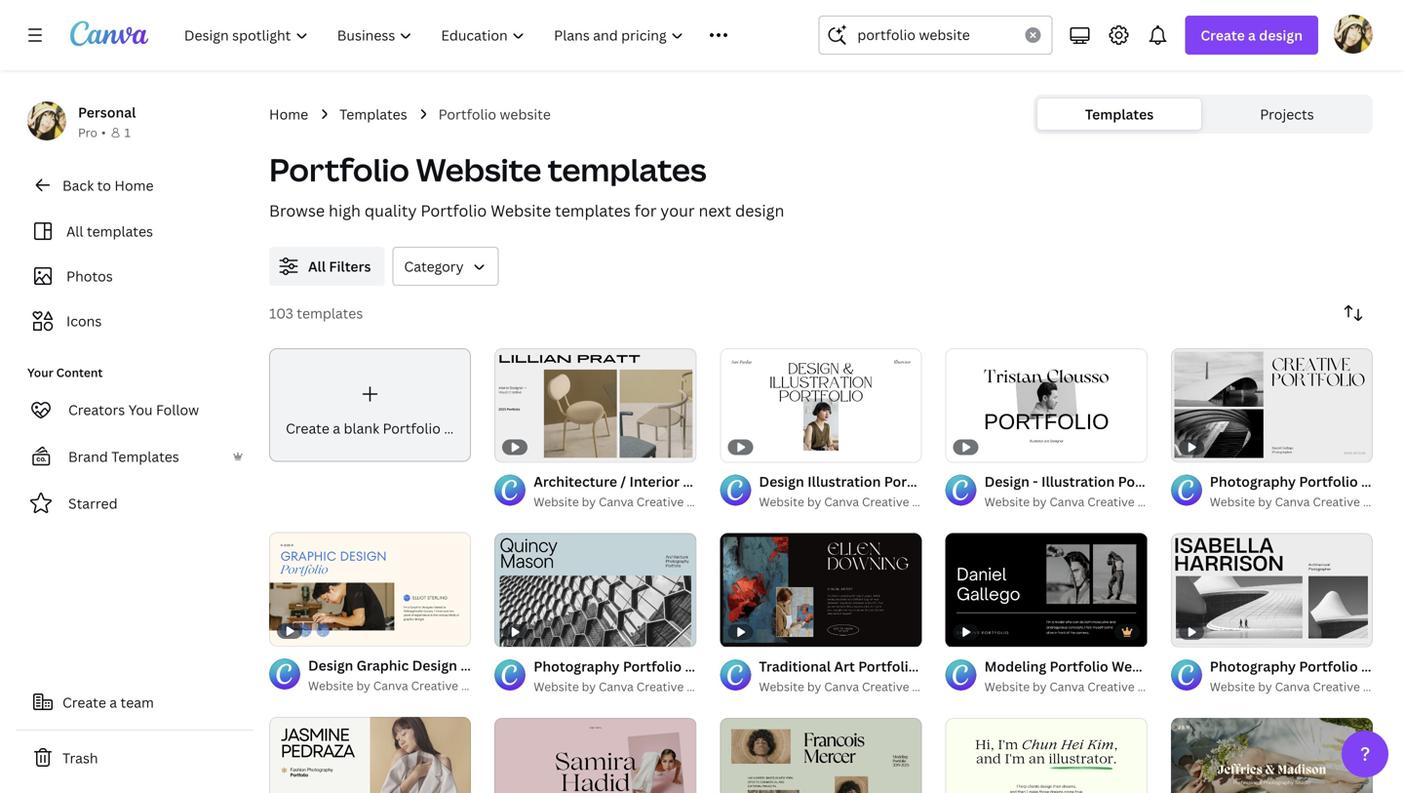 Task type: vqa. For each thing, say whether or not it's contained in the screenshot.
All Filters
yes



Task type: describe. For each thing, give the bounding box(es) containing it.
a for blank
[[333, 419, 341, 438]]

pro
[[78, 124, 97, 140]]

photos link
[[27, 258, 242, 295]]

create a design button
[[1186, 16, 1319, 55]]

Sort by button
[[1335, 294, 1374, 333]]

to
[[97, 176, 111, 195]]

team
[[121, 693, 154, 712]]

templates up 'for'
[[548, 148, 707, 191]]

browse
[[269, 200, 325, 221]]

your content
[[27, 364, 103, 381]]

your
[[27, 364, 53, 381]]

2 horizontal spatial templates
[[1086, 105, 1154, 123]]

next
[[699, 200, 732, 221]]

portfolio right 'blank'
[[383, 419, 441, 438]]

all templates
[[66, 222, 153, 240]]

pro •
[[78, 124, 106, 140]]

create for create a design
[[1201, 26, 1246, 44]]

back to home link
[[16, 166, 254, 205]]

1
[[124, 124, 131, 140]]

follow
[[156, 401, 199, 419]]

content
[[56, 364, 103, 381]]

blank
[[344, 419, 380, 438]]

portfolio up high
[[269, 148, 410, 191]]

brand
[[68, 447, 108, 466]]

personal
[[78, 103, 136, 121]]

all for all templates
[[66, 222, 83, 240]]

Search search field
[[858, 17, 1014, 54]]

create a blank portfolio website
[[286, 419, 497, 438]]

icons
[[66, 312, 102, 330]]

templates up photos 'link'
[[87, 222, 153, 240]]

back to home
[[62, 176, 154, 195]]

back
[[62, 176, 94, 195]]

home link
[[269, 103, 308, 125]]

projects
[[1261, 105, 1315, 123]]

a for design
[[1249, 26, 1257, 44]]

starred link
[[16, 484, 254, 523]]



Task type: locate. For each thing, give the bounding box(es) containing it.
website by canva creative studio link
[[534, 492, 724, 512], [759, 492, 950, 512], [985, 492, 1175, 512], [1211, 492, 1401, 512], [308, 676, 499, 696], [534, 677, 724, 697], [759, 677, 950, 697], [985, 677, 1175, 697], [1211, 677, 1401, 697]]

all for all filters
[[308, 257, 326, 276]]

top level navigation element
[[172, 16, 772, 55], [172, 16, 772, 55]]

filters
[[329, 257, 371, 276]]

1 horizontal spatial design
[[1260, 26, 1303, 44]]

create a team
[[62, 693, 154, 712]]

you
[[129, 401, 153, 419]]

create a blank portfolio website element
[[269, 348, 497, 462]]

all left filters
[[308, 257, 326, 276]]

templates
[[340, 105, 408, 123], [1086, 105, 1154, 123], [111, 447, 179, 466]]

1 horizontal spatial create
[[286, 419, 330, 438]]

1 horizontal spatial templates
[[340, 105, 408, 123]]

creative
[[637, 494, 684, 510], [862, 494, 910, 510], [1088, 494, 1135, 510], [1314, 494, 1361, 510], [411, 678, 459, 694], [637, 679, 684, 695], [862, 679, 910, 695], [1088, 679, 1135, 695], [1314, 679, 1361, 695]]

portfolio up category "button"
[[421, 200, 487, 221]]

icons link
[[27, 302, 242, 340]]

high
[[329, 200, 361, 221]]

2 horizontal spatial a
[[1249, 26, 1257, 44]]

a
[[1249, 26, 1257, 44], [333, 419, 341, 438], [110, 693, 117, 712]]

all
[[66, 222, 83, 240], [308, 257, 326, 276]]

None search field
[[819, 16, 1053, 55]]

create
[[1201, 26, 1246, 44], [286, 419, 330, 438], [62, 693, 106, 712]]

create inside dropdown button
[[1201, 26, 1246, 44]]

quality
[[365, 200, 417, 221]]

website
[[416, 148, 542, 191], [491, 200, 551, 221], [444, 419, 497, 438], [534, 494, 579, 510], [759, 494, 805, 510], [985, 494, 1030, 510], [1211, 494, 1256, 510], [308, 678, 354, 694], [534, 679, 579, 695], [759, 679, 805, 695], [985, 679, 1030, 695], [1211, 679, 1256, 695]]

1 horizontal spatial a
[[333, 419, 341, 438]]

a up projects link at right
[[1249, 26, 1257, 44]]

create a blank portfolio website link
[[269, 348, 497, 462]]

category
[[404, 257, 464, 276]]

0 horizontal spatial design
[[736, 200, 785, 221]]

0 horizontal spatial all
[[66, 222, 83, 240]]

0 horizontal spatial a
[[110, 693, 117, 712]]

brand templates link
[[16, 437, 254, 476]]

create for create a team
[[62, 693, 106, 712]]

design left stephanie aranda image
[[1260, 26, 1303, 44]]

all inside button
[[308, 257, 326, 276]]

brand templates
[[68, 447, 179, 466]]

templates link
[[340, 103, 408, 125]]

0 horizontal spatial home
[[115, 176, 154, 195]]

category button
[[393, 247, 499, 286]]

portfolio
[[439, 105, 497, 123], [269, 148, 410, 191], [421, 200, 487, 221], [383, 419, 441, 438]]

0 vertical spatial create
[[1201, 26, 1246, 44]]

a left team
[[110, 693, 117, 712]]

templates
[[548, 148, 707, 191], [555, 200, 631, 221], [87, 222, 153, 240], [297, 304, 363, 322]]

1 horizontal spatial all
[[308, 257, 326, 276]]

templates down all filters button
[[297, 304, 363, 322]]

website by canva creative studio
[[534, 494, 724, 510], [759, 494, 950, 510], [985, 494, 1175, 510], [1211, 494, 1401, 510], [308, 678, 499, 694], [534, 679, 724, 695], [759, 679, 950, 695], [985, 679, 1175, 695], [1211, 679, 1401, 695]]

1 vertical spatial design
[[736, 200, 785, 221]]

canva
[[599, 494, 634, 510], [825, 494, 860, 510], [1050, 494, 1085, 510], [1276, 494, 1311, 510], [373, 678, 408, 694], [599, 679, 634, 695], [825, 679, 860, 695], [1050, 679, 1085, 695], [1276, 679, 1311, 695]]

portfolio left the website
[[439, 105, 497, 123]]

creators you follow link
[[16, 390, 254, 429]]

a for team
[[110, 693, 117, 712]]

1 horizontal spatial home
[[269, 105, 308, 123]]

trash
[[62, 749, 98, 767]]

0 vertical spatial design
[[1260, 26, 1303, 44]]

home
[[269, 105, 308, 123], [115, 176, 154, 195]]

1 vertical spatial create
[[286, 419, 330, 438]]

templates left 'for'
[[555, 200, 631, 221]]

•
[[101, 124, 106, 140]]

all filters
[[308, 257, 371, 276]]

0 vertical spatial all
[[66, 222, 83, 240]]

all down back on the top of the page
[[66, 222, 83, 240]]

home left the 'templates' link
[[269, 105, 308, 123]]

0 vertical spatial a
[[1249, 26, 1257, 44]]

portfolio website
[[439, 105, 551, 123]]

103 templates
[[269, 304, 363, 322]]

a inside create a design dropdown button
[[1249, 26, 1257, 44]]

0 vertical spatial home
[[269, 105, 308, 123]]

portfolio website templates browse high quality portfolio website templates for your next design
[[269, 148, 785, 221]]

by
[[582, 494, 596, 510], [808, 494, 822, 510], [1033, 494, 1047, 510], [1259, 494, 1273, 510], [357, 678, 371, 694], [582, 679, 596, 695], [808, 679, 822, 695], [1033, 679, 1047, 695], [1259, 679, 1273, 695]]

all filters button
[[269, 247, 385, 286]]

2 vertical spatial a
[[110, 693, 117, 712]]

a inside 'create a blank portfolio website' element
[[333, 419, 341, 438]]

design
[[1260, 26, 1303, 44], [736, 200, 785, 221]]

103
[[269, 304, 294, 322]]

a left 'blank'
[[333, 419, 341, 438]]

studio
[[687, 494, 724, 510], [913, 494, 950, 510], [1138, 494, 1175, 510], [1364, 494, 1401, 510], [461, 678, 499, 694], [687, 679, 724, 695], [913, 679, 950, 695], [1138, 679, 1175, 695], [1364, 679, 1401, 695]]

website
[[500, 105, 551, 123]]

stephanie aranda image
[[1335, 14, 1374, 53]]

1 vertical spatial all
[[308, 257, 326, 276]]

photos
[[66, 267, 113, 285]]

your
[[661, 200, 695, 221]]

1 vertical spatial a
[[333, 419, 341, 438]]

projects link
[[1206, 99, 1370, 130]]

design inside portfolio website templates browse high quality portfolio website templates for your next design
[[736, 200, 785, 221]]

a inside create a team button
[[110, 693, 117, 712]]

0 horizontal spatial create
[[62, 693, 106, 712]]

all templates link
[[27, 213, 242, 250]]

trash link
[[16, 739, 254, 778]]

design inside dropdown button
[[1260, 26, 1303, 44]]

create a design
[[1201, 26, 1303, 44]]

create inside button
[[62, 693, 106, 712]]

2 vertical spatial create
[[62, 693, 106, 712]]

starred
[[68, 494, 118, 513]]

home right to
[[115, 176, 154, 195]]

creators you follow
[[68, 401, 199, 419]]

design right 'next'
[[736, 200, 785, 221]]

for
[[635, 200, 657, 221]]

creators
[[68, 401, 125, 419]]

0 horizontal spatial templates
[[111, 447, 179, 466]]

1 vertical spatial home
[[115, 176, 154, 195]]

create a team button
[[16, 683, 254, 722]]

2 horizontal spatial create
[[1201, 26, 1246, 44]]

create for create a blank portfolio website
[[286, 419, 330, 438]]



